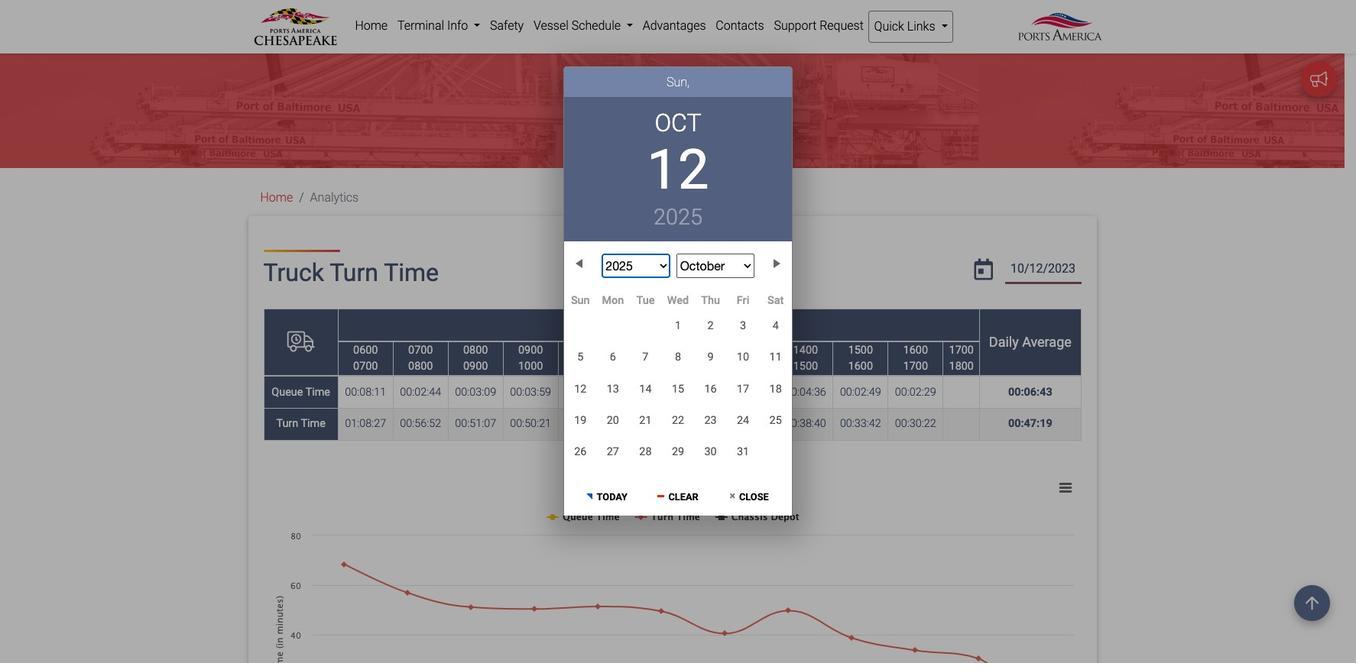 Task type: vqa. For each thing, say whether or not it's contained in the screenshot.
10/21/2025 cell
yes



Task type: describe. For each thing, give the bounding box(es) containing it.
00:50:21
[[510, 418, 552, 431]]

7
[[643, 351, 649, 364]]

clear button
[[643, 479, 714, 513]]

19
[[575, 415, 587, 428]]

6
[[610, 351, 616, 364]]

10/13/2025 cell
[[597, 374, 630, 405]]

10/15/2025 cell
[[662, 374, 695, 405]]

00:40:28
[[675, 418, 717, 431]]

close button
[[715, 479, 785, 513]]

1 horizontal spatial 1700
[[950, 344, 974, 357]]

10/16/2025 cell
[[695, 374, 727, 405]]

1700 1800
[[950, 344, 974, 374]]

8
[[675, 351, 682, 364]]

1300 1400
[[739, 344, 763, 374]]

00:09:54
[[565, 386, 607, 399]]

safety link
[[485, 11, 529, 41]]

clear
[[669, 492, 699, 503]]

daily
[[990, 334, 1019, 350]]

0 horizontal spatial 1200
[[629, 361, 653, 374]]

1500 1600
[[849, 344, 874, 374]]

25
[[770, 415, 782, 428]]

oct 12 2025
[[648, 109, 709, 230]]

queue
[[272, 386, 303, 399]]

00:02:29
[[896, 386, 937, 399]]

10/24/2025 cell
[[727, 405, 760, 437]]

support
[[774, 18, 817, 33]]

0700 0800
[[408, 344, 433, 374]]

12 inside cell
[[575, 383, 587, 396]]

00:02:49
[[841, 386, 882, 399]]

16
[[705, 383, 717, 396]]

10/12/2025 cell
[[564, 374, 597, 405]]

10/7/2025 cell
[[630, 342, 662, 374]]

truck
[[264, 259, 324, 288]]

home for the home link to the bottom
[[260, 191, 293, 205]]

1 vertical spatial 1300
[[684, 361, 708, 374]]

safety
[[490, 18, 524, 33]]

fri
[[737, 295, 750, 308]]

1 horizontal spatial 1100
[[629, 344, 653, 357]]

10/25/2025 cell
[[760, 405, 792, 437]]

01:08:27
[[345, 418, 386, 431]]

hourly average daily average
[[613, 317, 1072, 350]]

0600 0700
[[353, 344, 378, 374]]

9
[[708, 351, 714, 364]]

1 vertical spatial 1600
[[849, 361, 874, 374]]

0 vertical spatial 0900
[[519, 344, 543, 357]]

14
[[640, 383, 652, 396]]

10/26/2025 cell
[[564, 437, 597, 469]]

10/23/2025 cell
[[695, 405, 727, 437]]

10/8/2025 cell
[[662, 342, 695, 374]]

10/14/2025 cell
[[630, 374, 662, 405]]

23
[[705, 415, 717, 428]]

sun,
[[667, 75, 690, 89]]

0 horizontal spatial 0800
[[408, 361, 433, 374]]

0 vertical spatial 12
[[648, 138, 709, 203]]

00:06:43
[[1009, 386, 1053, 399]]

0 horizontal spatial turn
[[276, 418, 298, 431]]

00:02:44
[[400, 386, 441, 399]]

00:56:52
[[400, 418, 441, 431]]

1600 1700
[[904, 344, 929, 374]]

5
[[578, 351, 584, 364]]

support request link
[[770, 11, 869, 41]]

today button
[[572, 479, 642, 513]]

close
[[740, 492, 769, 503]]

0 vertical spatial 1600
[[904, 344, 929, 357]]

22
[[672, 415, 685, 428]]

1400 1500
[[794, 344, 818, 374]]

contacts link
[[711, 11, 770, 41]]

00:08:42
[[730, 386, 772, 399]]

20
[[607, 415, 620, 428]]

10/10/2025 cell
[[727, 342, 760, 374]]

thu
[[702, 295, 720, 308]]

advantages
[[643, 18, 706, 33]]

10/29/2025 cell
[[662, 437, 695, 469]]

00:03:09
[[455, 386, 497, 399]]

00:51:07
[[455, 418, 497, 431]]

turn time
[[276, 418, 326, 431]]

10/2/2025 cell
[[695, 311, 727, 342]]

1 vertical spatial 0700
[[353, 361, 378, 374]]

10/3/2025 cell
[[727, 311, 760, 342]]

2025
[[654, 204, 703, 230]]

0 vertical spatial 1200
[[684, 344, 708, 357]]

0 vertical spatial 1400
[[794, 344, 818, 357]]

10/11/2025 cell
[[760, 342, 792, 374]]

10/18/2025 cell
[[760, 374, 792, 405]]

1 horizontal spatial average
[[1023, 334, 1072, 350]]

29
[[672, 446, 685, 459]]

oct
[[655, 109, 702, 138]]

queue time
[[272, 386, 330, 399]]

00:11:13
[[675, 386, 717, 399]]

0900 1000
[[519, 344, 543, 374]]

0 horizontal spatial 1500
[[794, 361, 818, 374]]

0 vertical spatial turn
[[330, 259, 379, 288]]

00:04:36
[[785, 386, 827, 399]]

31
[[737, 446, 750, 459]]

0 horizontal spatial average
[[656, 317, 706, 333]]

24
[[737, 415, 750, 428]]

home for the right the home link
[[355, 18, 388, 33]]

advantages link
[[638, 11, 711, 41]]

grid containing sun
[[564, 294, 792, 469]]

sat
[[768, 295, 784, 308]]

1 vertical spatial 1400
[[739, 361, 763, 374]]

request
[[820, 18, 864, 33]]



Task type: locate. For each thing, give the bounding box(es) containing it.
3
[[740, 320, 747, 333]]

1700 up the 1800
[[950, 344, 974, 357]]

support request
[[774, 18, 864, 33]]

0 vertical spatial 1700
[[950, 344, 974, 357]]

27
[[607, 446, 620, 459]]

1400 up 17 at the bottom of page
[[739, 361, 763, 374]]

0800 up 00:02:44 on the left
[[408, 361, 433, 374]]

10/28/2025 cell
[[630, 437, 662, 469]]

1 vertical spatial 0900
[[464, 361, 488, 374]]

11
[[770, 351, 782, 364]]

30
[[705, 446, 717, 459]]

1100 down hourly
[[629, 344, 653, 357]]

0 horizontal spatial home link
[[260, 191, 293, 205]]

1100 up 10/12/2025 cell
[[574, 361, 598, 374]]

1200 right 8
[[684, 344, 708, 357]]

00:03:59
[[510, 386, 552, 399]]

calendar day image
[[975, 260, 994, 281]]

1 horizontal spatial 0800
[[464, 344, 488, 357]]

1 horizontal spatial 1000
[[574, 344, 598, 357]]

15
[[672, 383, 685, 396]]

0700 down 0600
[[353, 361, 378, 374]]

0 horizontal spatial 0900
[[464, 361, 488, 374]]

1 vertical spatial time
[[306, 386, 330, 399]]

1000 left 6 on the left bottom of the page
[[574, 344, 598, 357]]

0800 up '00:03:09'
[[464, 344, 488, 357]]

1 vertical spatial home
[[260, 191, 293, 205]]

10/6/2025 cell
[[597, 342, 630, 374]]

10/17/2025 cell
[[727, 374, 760, 405]]

today
[[597, 492, 628, 503]]

0 vertical spatial average
[[656, 317, 706, 333]]

00:49:43
[[730, 418, 772, 431]]

wed
[[668, 295, 689, 308]]

0 vertical spatial home link
[[350, 11, 393, 41]]

average down 'wed'
[[656, 317, 706, 333]]

0 horizontal spatial 1100
[[574, 361, 598, 374]]

turn right truck
[[330, 259, 379, 288]]

1 horizontal spatial 1500
[[849, 344, 874, 357]]

1500 up 00:02:49
[[849, 344, 874, 357]]

time for 00:08:11
[[306, 386, 330, 399]]

0700 up 00:02:44 on the left
[[408, 344, 433, 357]]

12 up 2025 on the top of the page
[[648, 138, 709, 203]]

00:51:22
[[565, 418, 607, 431]]

0700
[[408, 344, 433, 357], [353, 361, 378, 374]]

tue
[[637, 295, 655, 308]]

1700
[[950, 344, 974, 357], [904, 361, 929, 374]]

truck turn time
[[264, 259, 439, 288]]

1 vertical spatial 12
[[575, 383, 587, 396]]

average right daily
[[1023, 334, 1072, 350]]

1 horizontal spatial 0700
[[408, 344, 433, 357]]

00:38:40
[[785, 418, 827, 431]]

1 horizontal spatial home
[[355, 18, 388, 33]]

10/9/2025 cell
[[695, 342, 727, 374]]

26
[[575, 446, 587, 459]]

1300 down 10/3/2025 cell
[[739, 344, 763, 357]]

1 horizontal spatial 0900
[[519, 344, 543, 357]]

1 vertical spatial home link
[[260, 191, 293, 205]]

go to top image
[[1295, 586, 1331, 622]]

1 horizontal spatial 1400
[[794, 344, 818, 357]]

0 horizontal spatial 1000
[[519, 361, 543, 374]]

1 horizontal spatial home link
[[350, 11, 393, 41]]

1 vertical spatial average
[[1023, 334, 1072, 350]]

home link
[[350, 11, 393, 41], [260, 191, 293, 205]]

10/27/2025 cell
[[597, 437, 630, 469]]

1100 1200
[[629, 344, 653, 374]]

0 vertical spatial 1000
[[574, 344, 598, 357]]

1 vertical spatial 0800
[[408, 361, 433, 374]]

0800
[[464, 344, 488, 357], [408, 361, 433, 374]]

00:08:11
[[345, 386, 386, 399]]

17
[[737, 383, 750, 396]]

1600
[[904, 344, 929, 357], [849, 361, 874, 374]]

00:30:22
[[896, 418, 937, 431]]

1500
[[849, 344, 874, 357], [794, 361, 818, 374]]

1200 up 14
[[629, 361, 653, 374]]

1100
[[629, 344, 653, 357], [574, 361, 598, 374]]

0900 up 00:03:59
[[519, 344, 543, 357]]

time for 01:08:27
[[301, 418, 326, 431]]

1600 up 00:02:49
[[849, 361, 874, 374]]

10/19/2025 cell
[[564, 405, 597, 437]]

10/31/2025 cell
[[727, 437, 760, 469]]

1
[[675, 320, 682, 333]]

10/4/2025 cell
[[760, 311, 792, 342]]

1200 1300
[[684, 344, 708, 374]]

10/22/2025 cell
[[662, 405, 695, 437]]

28
[[640, 446, 652, 459]]

10/30/2025 cell
[[695, 437, 727, 469]]

1 vertical spatial 1100
[[574, 361, 598, 374]]

None text field
[[1005, 257, 1082, 284]]

00:49:26
[[620, 418, 662, 431]]

mon
[[602, 295, 624, 308]]

analytics
[[310, 191, 359, 205]]

1500 up 00:04:36 at bottom
[[794, 361, 818, 374]]

1 horizontal spatial 1200
[[684, 344, 708, 357]]

0 horizontal spatial home
[[260, 191, 293, 205]]

home
[[355, 18, 388, 33], [260, 191, 293, 205]]

grid
[[564, 294, 792, 469]]

18
[[770, 383, 782, 396]]

12 down 1000 1100
[[575, 383, 587, 396]]

1800
[[950, 361, 974, 374]]

1 horizontal spatial 1300
[[739, 344, 763, 357]]

0 horizontal spatial 1700
[[904, 361, 929, 374]]

12
[[648, 138, 709, 203], [575, 383, 587, 396]]

0 horizontal spatial 12
[[575, 383, 587, 396]]

0 vertical spatial 0700
[[408, 344, 433, 357]]

1 vertical spatial 1200
[[629, 361, 653, 374]]

1600 up the 00:02:29
[[904, 344, 929, 357]]

hourly
[[613, 317, 653, 333]]

1400
[[794, 344, 818, 357], [739, 361, 763, 374]]

0 vertical spatial 0800
[[464, 344, 488, 357]]

average
[[656, 317, 706, 333], [1023, 334, 1072, 350]]

10/21/2025 cell
[[630, 405, 662, 437]]

1 vertical spatial 1700
[[904, 361, 929, 374]]

1300 right 8
[[684, 361, 708, 374]]

0 horizontal spatial 1300
[[684, 361, 708, 374]]

2
[[708, 320, 714, 333]]

1000 1100
[[574, 344, 598, 374]]

0 vertical spatial 1300
[[739, 344, 763, 357]]

1 vertical spatial 1000
[[519, 361, 543, 374]]

0 vertical spatial 1500
[[849, 344, 874, 357]]

0900 up '00:03:09'
[[464, 361, 488, 374]]

0 horizontal spatial 1600
[[849, 361, 874, 374]]

0 vertical spatial home
[[355, 18, 388, 33]]

0600
[[353, 344, 378, 357]]

1 horizontal spatial turn
[[330, 259, 379, 288]]

13
[[607, 383, 620, 396]]

0 vertical spatial 1100
[[629, 344, 653, 357]]

0 horizontal spatial 1400
[[739, 361, 763, 374]]

0900
[[519, 344, 543, 357], [464, 361, 488, 374]]

1400 right 11
[[794, 344, 818, 357]]

time
[[384, 259, 439, 288], [306, 386, 330, 399], [301, 418, 326, 431]]

0 horizontal spatial 0700
[[353, 361, 378, 374]]

10/20/2025 cell
[[597, 405, 630, 437]]

1300
[[739, 344, 763, 357], [684, 361, 708, 374]]

10
[[737, 351, 750, 364]]

1 vertical spatial turn
[[276, 418, 298, 431]]

1 vertical spatial 1500
[[794, 361, 818, 374]]

1 horizontal spatial 1600
[[904, 344, 929, 357]]

00:16:04
[[620, 386, 662, 399]]

00:33:42
[[841, 418, 882, 431]]

2 vertical spatial time
[[301, 418, 326, 431]]

sun
[[571, 295, 590, 308]]

1700 up the 00:02:29
[[904, 361, 929, 374]]

1 horizontal spatial 12
[[648, 138, 709, 203]]

10/1/2025 cell
[[662, 311, 695, 342]]

0800 0900
[[464, 344, 488, 374]]

21
[[640, 415, 652, 428]]

1000 up 00:03:59
[[519, 361, 543, 374]]

0 vertical spatial time
[[384, 259, 439, 288]]

1200
[[684, 344, 708, 357], [629, 361, 653, 374]]

10/5/2025 cell
[[564, 342, 597, 374]]

contacts
[[716, 18, 765, 33]]

turn down queue
[[276, 418, 298, 431]]

00:47:19
[[1009, 418, 1053, 431]]



